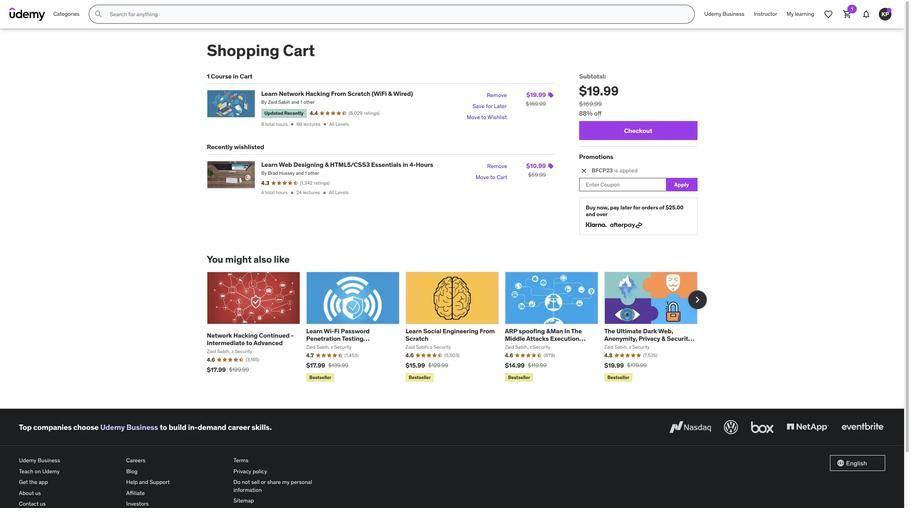 Task type: vqa. For each thing, say whether or not it's contained in the screenshot.
'Move' within the remove save for later move to wishlist
yes



Task type: describe. For each thing, give the bounding box(es) containing it.
applied
[[620, 167, 638, 174]]

1 inside learn web designing & html5/css3 essentials in 4-hours by brad hussey and 1 other
[[305, 170, 307, 176]]

top
[[19, 423, 32, 432]]

coupon icon image for $19.99
[[548, 92, 554, 98]]

hussey
[[279, 170, 295, 176]]

1 course in cart
[[207, 72, 253, 80]]

recently wishlisted
[[207, 143, 264, 151]]

wishlisted
[[234, 143, 264, 151]]

(wifi
[[372, 90, 387, 98]]

lectures for 24 lectures
[[303, 190, 320, 195]]

1 horizontal spatial business
[[126, 423, 158, 432]]

in-
[[188, 423, 198, 432]]

wishlist
[[488, 114, 507, 121]]

0 vertical spatial small image
[[580, 167, 588, 175]]

learn social engineering from scratch link
[[406, 327, 495, 342]]

all for 24 lectures
[[329, 190, 334, 195]]

& for the ultimate dark web, anonymity, privacy & security course
[[662, 335, 666, 342]]

sitemap link
[[234, 496, 335, 507]]

bfcp23 is applied
[[592, 167, 638, 174]]

$19.99 inside $19.99 $169.99
[[527, 91, 546, 99]]

security
[[667, 335, 692, 342]]

affiliate link
[[126, 488, 227, 499]]

6,029 ratings element
[[349, 110, 380, 117]]

remove move to cart
[[476, 162, 508, 181]]

total for 4
[[265, 190, 275, 195]]

0 vertical spatial udemy business link
[[700, 5, 750, 24]]

for inside buy now, pay later for orders of $25.00 and over
[[634, 204, 641, 211]]

xxsmall image for 24 lectures
[[322, 190, 327, 196]]

$169.99 inside subtotal: $19.99 $169.99 88% off
[[580, 100, 603, 108]]

social
[[424, 327, 442, 335]]

other inside learn web designing & html5/css3 essentials in 4-hours by brad hussey and 1 other
[[308, 170, 319, 176]]

network hacking continued - intermediate to advanced
[[207, 331, 294, 347]]

demand
[[198, 423, 226, 432]]

to for network hacking continued - intermediate to advanced
[[246, 339, 252, 347]]

eventbrite image
[[841, 419, 886, 436]]

network inside learn network hacking from scratch (wifi & wired) by zaid sabih and 1 other
[[279, 90, 304, 98]]

xxsmall image for 66 lectures
[[322, 122, 328, 127]]

hours
[[416, 160, 434, 168]]

24
[[297, 190, 302, 195]]

(6,029
[[349, 110, 363, 116]]

4.4
[[310, 110, 318, 117]]

careers
[[126, 457, 146, 464]]

pay
[[611, 204, 620, 211]]

$59.99
[[529, 171, 546, 178]]

Search for anything text field
[[108, 7, 686, 21]]

skills.
[[252, 423, 272, 432]]

all levels for 24 lectures
[[329, 190, 349, 195]]

app
[[39, 479, 48, 486]]

business for udemy business teach on udemy get the app about us contact us
[[38, 457, 60, 464]]

advanced
[[254, 339, 283, 347]]

all for 66 lectures
[[329, 121, 335, 127]]

all levels for 66 lectures
[[329, 121, 349, 127]]

business for udemy business
[[723, 10, 745, 17]]

password
[[341, 327, 370, 335]]

1 horizontal spatial $19.99
[[580, 83, 619, 99]]

0 horizontal spatial $169.99
[[526, 100, 546, 107]]

support
[[150, 479, 170, 486]]

0 horizontal spatial in
[[233, 72, 239, 80]]

my learning
[[787, 10, 815, 17]]

english button
[[831, 455, 886, 471]]

&detection
[[505, 342, 539, 350]]

(1,342
[[300, 180, 313, 186]]

from for engineering
[[480, 327, 495, 335]]

lectures for 66 lectures
[[304, 121, 321, 127]]

do not sell or share my personal information button
[[234, 477, 335, 496]]

wi-
[[324, 327, 334, 335]]

cart for 1 course in cart
[[240, 72, 253, 80]]

scratch for engineering
[[406, 335, 429, 342]]

careers blog help and support affiliate investors
[[126, 457, 170, 508]]

to for top companies choose udemy business to build in-demand career skills.
[[160, 423, 167, 432]]

udemy image
[[9, 7, 45, 21]]

1 inside 1 link
[[852, 6, 854, 12]]

ultimate
[[617, 327, 642, 335]]

notifications image
[[862, 9, 872, 19]]

1 inside learn network hacking from scratch (wifi & wired) by zaid sabih and 1 other
[[301, 99, 303, 105]]

8 total hours
[[261, 121, 288, 127]]

0 vertical spatial us
[[35, 490, 41, 497]]

apply button
[[666, 178, 698, 192]]

for inside remove save for later move to wishlist
[[486, 103, 493, 110]]

about
[[19, 490, 34, 497]]

Enter Coupon text field
[[580, 178, 666, 192]]

-
[[291, 331, 294, 339]]

buy
[[586, 204, 596, 211]]

ratings) for 4.4
[[364, 110, 380, 116]]

help
[[126, 479, 138, 486]]

wired)
[[394, 90, 413, 98]]

and inside careers blog help and support affiliate investors
[[139, 479, 148, 486]]

privacy inside the 'terms privacy policy do not sell or share my personal information sitemap'
[[234, 468, 251, 475]]

get the app link
[[19, 477, 120, 488]]

nasdaq image
[[668, 419, 713, 436]]

sitemap
[[234, 497, 254, 505]]

afterpay image
[[610, 223, 643, 229]]

learn for learn wi-fi password penetration testing (wep/wpa/wpa2)
[[306, 327, 323, 335]]

buy now, pay later for orders of $25.00 and over
[[586, 204, 684, 218]]

sabih
[[278, 99, 290, 105]]

apply
[[675, 181, 689, 188]]

like
[[274, 253, 290, 266]]

1 vertical spatial udemy business link
[[100, 423, 158, 432]]

about us link
[[19, 488, 120, 499]]

move inside remove move to cart
[[476, 174, 489, 181]]

1,342 ratings element
[[300, 180, 330, 186]]

html5/css3
[[330, 160, 370, 168]]

$10.99 $59.99
[[527, 162, 546, 178]]

investors
[[126, 501, 149, 508]]

terms
[[234, 457, 249, 464]]

total for 8
[[265, 121, 275, 127]]

(1,342 ratings)
[[300, 180, 330, 186]]

remove button for move to cart
[[488, 161, 508, 172]]

or
[[261, 479, 266, 486]]

teach on udemy link
[[19, 466, 120, 477]]

box image
[[750, 419, 776, 436]]

submit search image
[[94, 9, 104, 19]]

remove button for save for later
[[487, 90, 507, 101]]

continued
[[259, 331, 290, 339]]

attacks
[[527, 335, 549, 342]]

(wep/wpa/wpa2)
[[306, 342, 363, 350]]

investors link
[[126, 499, 227, 508]]

ratings) for 4.3
[[314, 180, 330, 186]]

and inside learn web designing & html5/css3 essentials in 4-hours by brad hussey and 1 other
[[296, 170, 304, 176]]

terms link
[[234, 455, 335, 466]]

kp link
[[876, 5, 895, 24]]

24 lectures
[[297, 190, 320, 195]]

intermediate
[[207, 339, 245, 347]]

from for hacking
[[331, 90, 346, 98]]

in
[[565, 327, 570, 335]]

2 vertical spatial udemy business link
[[19, 455, 120, 466]]

4-
[[410, 160, 416, 168]]

volkswagen image
[[723, 419, 740, 436]]

on
[[35, 468, 41, 475]]

blog
[[126, 468, 138, 475]]



Task type: locate. For each thing, give the bounding box(es) containing it.
learn up brad
[[261, 160, 278, 168]]

learn social engineering from scratch
[[406, 327, 495, 342]]

contact us link
[[19, 499, 120, 508]]

levels for 24 lectures
[[335, 190, 349, 195]]

learn network hacking from scratch (wifi & wired) link
[[261, 90, 413, 98]]

1 hours from the top
[[276, 121, 288, 127]]

learn for learn social engineering from scratch
[[406, 327, 422, 335]]

hacking inside network hacking continued - intermediate to advanced
[[234, 331, 258, 339]]

carousel element
[[207, 272, 707, 384]]

1 vertical spatial for
[[634, 204, 641, 211]]

1 horizontal spatial scratch
[[406, 335, 429, 342]]

in down shopping
[[233, 72, 239, 80]]

0 vertical spatial scratch
[[348, 90, 371, 98]]

coupon icon image right $19.99 $169.99
[[548, 92, 554, 98]]

instructor link
[[750, 5, 782, 24]]

other
[[304, 99, 315, 105], [308, 170, 319, 176]]

1 horizontal spatial small image
[[837, 459, 845, 467]]

us right contact
[[40, 501, 46, 508]]

by inside learn web designing & html5/css3 essentials in 4-hours by brad hussey and 1 other
[[261, 170, 267, 176]]

88%
[[580, 109, 593, 117]]

1 vertical spatial all levels
[[329, 190, 349, 195]]

ratings) inside 1,342 ratings element
[[314, 180, 330, 186]]

terms privacy policy do not sell or share my personal information sitemap
[[234, 457, 312, 505]]

all down 1,342 ratings element at left
[[329, 190, 334, 195]]

other up (1,342 ratings)
[[308, 170, 319, 176]]

1 vertical spatial all
[[329, 190, 334, 195]]

lectures down 4.4
[[304, 121, 321, 127]]

2 by from the top
[[261, 170, 267, 176]]

categories button
[[49, 5, 84, 24]]

0 horizontal spatial $19.99
[[527, 91, 546, 99]]

for right later
[[634, 204, 641, 211]]

0 horizontal spatial scratch
[[348, 90, 371, 98]]

the inside arp spoofing &man in the middle attacks execution &detection
[[572, 327, 582, 335]]

klarna image
[[586, 221, 607, 229]]

1 horizontal spatial cart
[[283, 41, 315, 60]]

& for learn network hacking from scratch (wifi & wired) by zaid sabih and 1 other
[[388, 90, 392, 98]]

scratch inside learn network hacking from scratch (wifi & wired) by zaid sabih and 1 other
[[348, 90, 371, 98]]

1 vertical spatial move
[[476, 174, 489, 181]]

2 horizontal spatial business
[[723, 10, 745, 17]]

get
[[19, 479, 28, 486]]

1 horizontal spatial privacy
[[639, 335, 661, 342]]

1 vertical spatial coupon icon image
[[548, 163, 554, 169]]

2 horizontal spatial &
[[662, 335, 666, 342]]

execution
[[551, 335, 580, 342]]

1 vertical spatial small image
[[837, 459, 845, 467]]

all levels down (6,029
[[329, 121, 349, 127]]

small image left english
[[837, 459, 845, 467]]

udemy business
[[705, 10, 745, 17]]

cart for remove move to cart
[[497, 174, 508, 181]]

to inside network hacking continued - intermediate to advanced
[[246, 339, 252, 347]]

0 vertical spatial in
[[233, 72, 239, 80]]

network inside network hacking continued - intermediate to advanced
[[207, 331, 232, 339]]

you
[[207, 253, 223, 266]]

to inside remove save for later move to wishlist
[[482, 114, 487, 121]]

0 vertical spatial privacy
[[639, 335, 661, 342]]

0 horizontal spatial recently
[[207, 143, 233, 151]]

other inside learn network hacking from scratch (wifi & wired) by zaid sabih and 1 other
[[304, 99, 315, 105]]

1 vertical spatial us
[[40, 501, 46, 508]]

might
[[225, 253, 252, 266]]

cart
[[283, 41, 315, 60], [240, 72, 253, 80], [497, 174, 508, 181]]

kp
[[882, 10, 890, 18]]

in left 4-
[[403, 160, 408, 168]]

1 vertical spatial lectures
[[303, 190, 320, 195]]

0 vertical spatial network
[[279, 90, 304, 98]]

shopping
[[207, 41, 280, 60]]

hacking
[[306, 90, 330, 98], [234, 331, 258, 339]]

1 horizontal spatial from
[[480, 327, 495, 335]]

0 vertical spatial all
[[329, 121, 335, 127]]

remove
[[487, 92, 507, 99], [488, 162, 508, 170]]

1 vertical spatial cart
[[240, 72, 253, 80]]

business up on
[[38, 457, 60, 464]]

1 the from the left
[[572, 327, 582, 335]]

subtotal:
[[580, 72, 607, 80]]

from inside learn network hacking from scratch (wifi & wired) by zaid sabih and 1 other
[[331, 90, 346, 98]]

0 horizontal spatial privacy
[[234, 468, 251, 475]]

0 vertical spatial all levels
[[329, 121, 349, 127]]

all right 66 lectures
[[329, 121, 335, 127]]

privacy
[[639, 335, 661, 342], [234, 468, 251, 475]]

and
[[292, 99, 300, 105], [296, 170, 304, 176], [586, 211, 596, 218], [139, 479, 148, 486]]

the ultimate dark web, anonymity, privacy & security course link
[[605, 327, 695, 350]]

and up (1,342
[[296, 170, 304, 176]]

and right "help"
[[139, 479, 148, 486]]

privacy inside the ultimate dark web, anonymity, privacy & security course
[[639, 335, 661, 342]]

engineering
[[443, 327, 479, 335]]

0 vertical spatial hours
[[276, 121, 288, 127]]

and inside buy now, pay later for orders of $25.00 and over
[[586, 211, 596, 218]]

careers link
[[126, 455, 227, 466]]

learn up zaid
[[261, 90, 278, 98]]

ratings) inside 6,029 ratings "element"
[[364, 110, 380, 116]]

remove save for later move to wishlist
[[467, 92, 507, 121]]

udemy
[[705, 10, 722, 17], [100, 423, 125, 432], [19, 457, 36, 464], [42, 468, 60, 475]]

0 horizontal spatial network
[[207, 331, 232, 339]]

0 horizontal spatial small image
[[580, 167, 588, 175]]

1 horizontal spatial ratings)
[[364, 110, 380, 116]]

promotions
[[580, 153, 614, 161]]

1 horizontal spatial &
[[388, 90, 392, 98]]

0 horizontal spatial the
[[572, 327, 582, 335]]

1 vertical spatial hours
[[276, 190, 288, 195]]

xxsmall image right 66 lectures
[[322, 122, 328, 127]]

1 vertical spatial remove
[[488, 162, 508, 170]]

xxsmall image left 24
[[290, 190, 295, 196]]

remove button left $10.99
[[488, 161, 508, 172]]

0 vertical spatial from
[[331, 90, 346, 98]]

not
[[242, 479, 250, 486]]

hours for 4 total hours
[[276, 190, 288, 195]]

ratings) right (6,029
[[364, 110, 380, 116]]

fi
[[334, 327, 340, 335]]

2 coupon icon image from the top
[[548, 163, 554, 169]]

essentials
[[371, 160, 402, 168]]

1 vertical spatial network
[[207, 331, 232, 339]]

1 vertical spatial business
[[126, 423, 158, 432]]

coupon icon image for $10.99
[[548, 163, 554, 169]]

web,
[[659, 327, 674, 335]]

in inside learn web designing & html5/css3 essentials in 4-hours by brad hussey and 1 other
[[403, 160, 408, 168]]

recently left wishlisted
[[207, 143, 233, 151]]

network hacking continued - intermediate to advanced link
[[207, 331, 294, 347]]

levels for 66 lectures
[[336, 121, 349, 127]]

personal
[[291, 479, 312, 486]]

levels down learn web designing & html5/css3 essentials in 4-hours by brad hussey and 1 other
[[335, 190, 349, 195]]

0 horizontal spatial course
[[211, 72, 232, 80]]

instructor
[[754, 10, 778, 17]]

0 horizontal spatial ratings)
[[314, 180, 330, 186]]

dark
[[644, 327, 658, 335]]

lectures down 1,342 ratings element at left
[[303, 190, 320, 195]]

information
[[234, 487, 262, 494]]

0 vertical spatial move
[[467, 114, 480, 121]]

& inside the ultimate dark web, anonymity, privacy & security course
[[662, 335, 666, 342]]

course down ultimate
[[605, 342, 626, 350]]

the inside the ultimate dark web, anonymity, privacy & security course
[[605, 327, 616, 335]]

0 vertical spatial business
[[723, 10, 745, 17]]

0 horizontal spatial for
[[486, 103, 493, 110]]

1 vertical spatial &
[[325, 160, 329, 168]]

1 horizontal spatial in
[[403, 160, 408, 168]]

0 vertical spatial ratings)
[[364, 110, 380, 116]]

save for later button
[[473, 101, 507, 112]]

& inside learn network hacking from scratch (wifi & wired) by zaid sabih and 1 other
[[388, 90, 392, 98]]

2 hours from the top
[[276, 190, 288, 195]]

2 total from the top
[[265, 190, 275, 195]]

0 vertical spatial remove button
[[487, 90, 507, 101]]

to for remove save for later move to wishlist
[[482, 114, 487, 121]]

2 vertical spatial &
[[662, 335, 666, 342]]

business up careers
[[126, 423, 158, 432]]

learn for learn network hacking from scratch (wifi & wired) by zaid sabih and 1 other
[[261, 90, 278, 98]]

small image
[[580, 167, 588, 175], [837, 459, 845, 467]]

cart inside remove move to cart
[[497, 174, 508, 181]]

1 vertical spatial scratch
[[406, 335, 429, 342]]

by inside learn network hacking from scratch (wifi & wired) by zaid sabih and 1 other
[[261, 99, 267, 105]]

learn web designing & html5/css3 essentials in 4-hours by brad hussey and 1 other
[[261, 160, 434, 176]]

course inside the ultimate dark web, anonymity, privacy & security course
[[605, 342, 626, 350]]

& inside learn web designing & html5/css3 essentials in 4-hours by brad hussey and 1 other
[[325, 160, 329, 168]]

0 vertical spatial remove
[[487, 92, 507, 99]]

0 horizontal spatial hacking
[[234, 331, 258, 339]]

all levels down 1,342 ratings element at left
[[329, 190, 349, 195]]

hours left 24
[[276, 190, 288, 195]]

hacking left continued
[[234, 331, 258, 339]]

0 vertical spatial total
[[265, 121, 275, 127]]

1 total from the top
[[265, 121, 275, 127]]

1 link
[[839, 5, 858, 24]]

1 vertical spatial course
[[605, 342, 626, 350]]

scratch inside learn social engineering from scratch
[[406, 335, 429, 342]]

move
[[467, 114, 480, 121], [476, 174, 489, 181]]

0 vertical spatial hacking
[[306, 90, 330, 98]]

save
[[473, 103, 485, 110]]

my learning link
[[782, 5, 820, 24]]

ratings) right (1,342
[[314, 180, 330, 186]]

1 horizontal spatial recently
[[284, 110, 304, 116]]

total right 8 at the top
[[265, 121, 275, 127]]

the ultimate dark web, anonymity, privacy & security course
[[605, 327, 692, 350]]

1 vertical spatial by
[[261, 170, 267, 176]]

in
[[233, 72, 239, 80], [403, 160, 408, 168]]

0 vertical spatial recently
[[284, 110, 304, 116]]

hours for 8 total hours
[[276, 121, 288, 127]]

teach
[[19, 468, 33, 475]]

small image left bfcp23
[[580, 167, 588, 175]]

1 vertical spatial total
[[265, 190, 275, 195]]

career
[[228, 423, 250, 432]]

recently
[[284, 110, 304, 116], [207, 143, 233, 151]]

move to wishlist button
[[467, 112, 507, 123]]

1 horizontal spatial course
[[605, 342, 626, 350]]

updated
[[265, 110, 284, 116]]

and inside learn network hacking from scratch (wifi & wired) by zaid sabih and 1 other
[[292, 99, 300, 105]]

0 horizontal spatial business
[[38, 457, 60, 464]]

udemy business link
[[700, 5, 750, 24], [100, 423, 158, 432], [19, 455, 120, 466]]

2 the from the left
[[605, 327, 616, 335]]

66 lectures
[[297, 121, 321, 127]]

learn for learn web designing & html5/css3 essentials in 4-hours by brad hussey and 1 other
[[261, 160, 278, 168]]

course
[[211, 72, 232, 80], [605, 342, 626, 350]]

learn left social
[[406, 327, 422, 335]]

netapp image
[[786, 419, 831, 436]]

small image inside the english button
[[837, 459, 845, 467]]

0 vertical spatial for
[[486, 103, 493, 110]]

us right about
[[35, 490, 41, 497]]

0 vertical spatial levels
[[336, 121, 349, 127]]

remove inside remove move to cart
[[488, 162, 508, 170]]

1 horizontal spatial network
[[279, 90, 304, 98]]

1 vertical spatial recently
[[207, 143, 233, 151]]

2 vertical spatial cart
[[497, 174, 508, 181]]

1 coupon icon image from the top
[[548, 92, 554, 98]]

checkout button
[[580, 121, 698, 140]]

by left brad
[[261, 170, 267, 176]]

later
[[494, 103, 507, 110]]

ratings)
[[364, 110, 380, 116], [314, 180, 330, 186]]

xxsmall image
[[322, 122, 328, 127], [290, 190, 295, 196], [322, 190, 327, 196]]

brad
[[268, 170, 278, 176]]

testing
[[342, 335, 364, 342]]

business inside udemy business teach on udemy get the app about us contact us
[[38, 457, 60, 464]]

scratch
[[348, 90, 371, 98], [406, 335, 429, 342]]

from inside learn social engineering from scratch
[[480, 327, 495, 335]]

later
[[621, 204, 633, 211]]

my
[[282, 479, 290, 486]]

business inside the udemy business link
[[723, 10, 745, 17]]

is
[[615, 167, 619, 174]]

remove button
[[487, 90, 507, 101], [488, 161, 508, 172]]

hacking inside learn network hacking from scratch (wifi & wired) by zaid sabih and 1 other
[[306, 90, 330, 98]]

to inside remove move to cart
[[491, 174, 496, 181]]

updated recently
[[265, 110, 304, 116]]

learn inside learn network hacking from scratch (wifi & wired) by zaid sabih and 1 other
[[261, 90, 278, 98]]

wishlist image
[[824, 9, 834, 19]]

1 vertical spatial privacy
[[234, 468, 251, 475]]

1 vertical spatial levels
[[335, 190, 349, 195]]

remove for cart
[[488, 162, 508, 170]]

learn inside learn web designing & html5/css3 essentials in 4-hours by brad hussey and 1 other
[[261, 160, 278, 168]]

you might also like
[[207, 253, 290, 266]]

0 vertical spatial other
[[304, 99, 315, 105]]

0 horizontal spatial from
[[331, 90, 346, 98]]

xxsmall image down 1,342 ratings element at left
[[322, 190, 327, 196]]

the right in
[[572, 327, 582, 335]]

shopping cart with 1 item image
[[843, 9, 853, 19]]

$19.99
[[580, 83, 619, 99], [527, 91, 546, 99]]

course down shopping
[[211, 72, 232, 80]]

remove for later
[[487, 92, 507, 99]]

0 vertical spatial course
[[211, 72, 232, 80]]

hours left xxsmall icon in the left top of the page
[[276, 121, 288, 127]]

total right '4' on the top left of the page
[[265, 190, 275, 195]]

xxsmall image
[[290, 122, 295, 127]]

& right designing
[[325, 160, 329, 168]]

other up 4.4
[[304, 99, 315, 105]]

levels
[[336, 121, 349, 127], [335, 190, 349, 195]]

orders
[[642, 204, 659, 211]]

0 horizontal spatial &
[[325, 160, 329, 168]]

$169.99 right later
[[526, 100, 546, 107]]

learn inside learn wi-fi password penetration testing (wep/wpa/wpa2)
[[306, 327, 323, 335]]

1 horizontal spatial the
[[605, 327, 616, 335]]

learn wi-fi password penetration testing (wep/wpa/wpa2) link
[[306, 327, 370, 350]]

1 vertical spatial in
[[403, 160, 408, 168]]

bfcp23
[[592, 167, 613, 174]]

1 vertical spatial hacking
[[234, 331, 258, 339]]

the left ultimate
[[605, 327, 616, 335]]

$19.99 $169.99
[[526, 91, 546, 107]]

and right sabih
[[292, 99, 300, 105]]

learn network hacking from scratch (wifi & wired) by zaid sabih and 1 other
[[261, 90, 413, 105]]

1 horizontal spatial hacking
[[306, 90, 330, 98]]

0 horizontal spatial cart
[[240, 72, 253, 80]]

policy
[[253, 468, 267, 475]]

spoofing
[[519, 327, 545, 335]]

next image
[[692, 293, 704, 306]]

web
[[279, 160, 292, 168]]

& right (wifi
[[388, 90, 392, 98]]

1 vertical spatial remove button
[[488, 161, 508, 172]]

remove inside remove save for later move to wishlist
[[487, 92, 507, 99]]

for right save
[[486, 103, 493, 110]]

1 horizontal spatial $169.99
[[580, 100, 603, 108]]

0 vertical spatial by
[[261, 99, 267, 105]]

by
[[261, 99, 267, 105], [261, 170, 267, 176]]

recently up xxsmall icon in the left top of the page
[[284, 110, 304, 116]]

hacking up 4.4
[[306, 90, 330, 98]]

coupon icon image right $10.99
[[548, 163, 554, 169]]

2 vertical spatial business
[[38, 457, 60, 464]]

coupon icon image
[[548, 92, 554, 98], [548, 163, 554, 169]]

1 by from the top
[[261, 99, 267, 105]]

1 vertical spatial ratings)
[[314, 180, 330, 186]]

you have alerts image
[[888, 8, 892, 13]]

learn left wi-
[[306, 327, 323, 335]]

learn inside learn social engineering from scratch
[[406, 327, 422, 335]]

$169.99 up 88%
[[580, 100, 603, 108]]

remove up later
[[487, 92, 507, 99]]

4
[[261, 190, 264, 195]]

& right dark
[[662, 335, 666, 342]]

remove button up later
[[487, 90, 507, 101]]

penetration
[[306, 335, 341, 342]]

0 vertical spatial cart
[[283, 41, 315, 60]]

$25.00
[[666, 204, 684, 211]]

by left zaid
[[261, 99, 267, 105]]

1 vertical spatial from
[[480, 327, 495, 335]]

0 vertical spatial coupon icon image
[[548, 92, 554, 98]]

2 horizontal spatial cart
[[497, 174, 508, 181]]

0 vertical spatial lectures
[[304, 121, 321, 127]]

0 vertical spatial &
[[388, 90, 392, 98]]

the
[[29, 479, 37, 486]]

1 horizontal spatial for
[[634, 204, 641, 211]]

1 vertical spatial other
[[308, 170, 319, 176]]

and left over
[[586, 211, 596, 218]]

levels down (6,029
[[336, 121, 349, 127]]

move inside remove save for later move to wishlist
[[467, 114, 480, 121]]

move to cart button
[[476, 172, 508, 183]]

remove up "move to cart" button
[[488, 162, 508, 170]]

scratch for hacking
[[348, 90, 371, 98]]

business left instructor
[[723, 10, 745, 17]]



